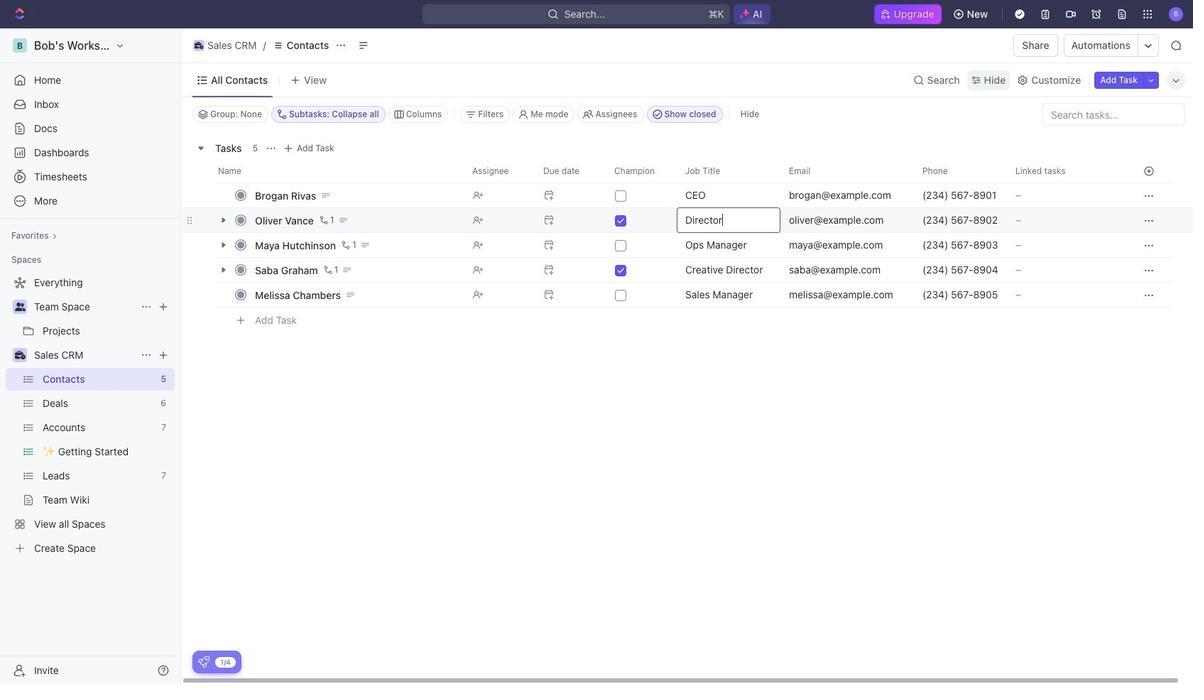 Task type: vqa. For each thing, say whether or not it's contained in the screenshot.
Jeremy Miller, , element
no



Task type: describe. For each thing, give the bounding box(es) containing it.
Search tasks... text field
[[1043, 104, 1185, 125]]

onboarding checklist button element
[[198, 656, 210, 668]]

1 vertical spatial business time image
[[15, 351, 25, 359]]

sidebar navigation
[[0, 28, 184, 684]]



Task type: locate. For each thing, give the bounding box(es) containing it.
user group image
[[15, 303, 25, 311]]

0 vertical spatial business time image
[[194, 42, 203, 49]]

tree
[[6, 271, 175, 560]]

None checkbox
[[615, 190, 627, 201], [615, 215, 627, 226], [615, 240, 627, 251], [615, 265, 627, 276], [615, 190, 627, 201], [615, 215, 627, 226], [615, 240, 627, 251], [615, 265, 627, 276]]

None checkbox
[[615, 290, 627, 301]]

1 horizontal spatial business time image
[[194, 42, 203, 49]]

tree inside sidebar navigation
[[6, 271, 175, 560]]

onboarding checklist button image
[[198, 656, 210, 668]]

business time image
[[194, 42, 203, 49], [15, 351, 25, 359]]

0 horizontal spatial business time image
[[15, 351, 25, 359]]

– text field
[[677, 207, 781, 233]]

bob's workspace, , element
[[13, 38, 27, 53]]



